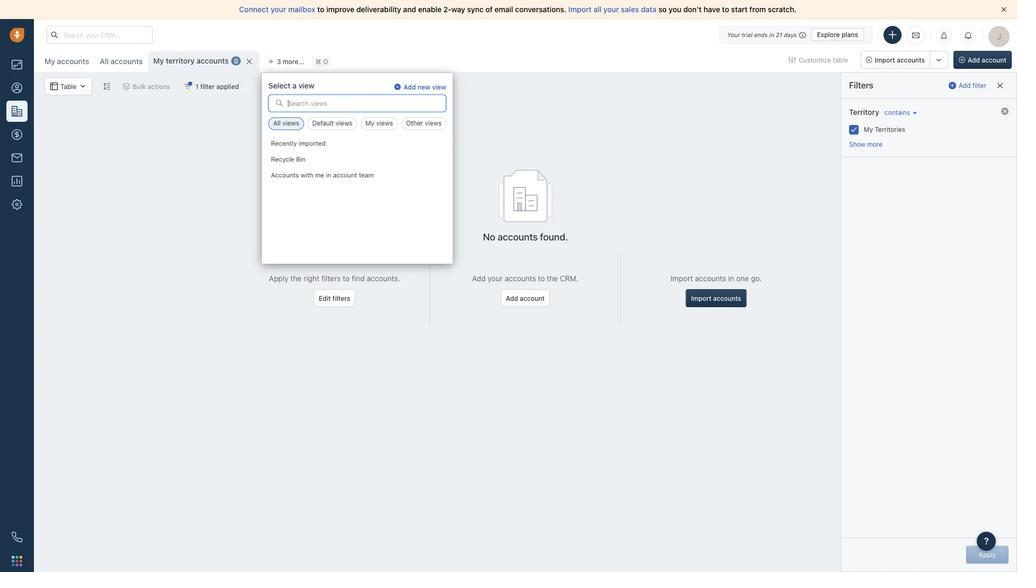 Task type: describe. For each thing, give the bounding box(es) containing it.
scratch.
[[768, 5, 797, 14]]

2 horizontal spatial your
[[604, 5, 619, 14]]

your for connect your mailbox to improve deliverability and enable 2-way sync of email conversations. import all your sales data so you don't have to start from scratch.
[[271, 5, 286, 14]]

sales
[[621, 5, 639, 14]]

1 filter applied
[[196, 83, 239, 90]]

import all your sales data link
[[569, 5, 659, 14]]

team
[[359, 171, 374, 179]]

edit filters button
[[314, 289, 356, 307]]

ends
[[754, 31, 768, 38]]

explore
[[817, 31, 840, 38]]

1 horizontal spatial in
[[729, 274, 735, 283]]

select
[[269, 81, 291, 90]]

accounts up bulk
[[111, 57, 143, 66]]

improve
[[326, 5, 355, 14]]

0 vertical spatial import accounts button
[[861, 51, 931, 69]]

data
[[641, 5, 657, 14]]

one
[[737, 274, 749, 283]]

views for default views
[[336, 119, 353, 127]]

a
[[293, 81, 297, 90]]

o
[[323, 58, 328, 65]]

21
[[776, 31, 783, 38]]

style_myh0__igzzd8unmi image
[[103, 83, 110, 90]]

new
[[418, 83, 431, 91]]

accounts down import accounts in one go.
[[713, 295, 742, 302]]

apply
[[269, 274, 289, 283]]

territory
[[166, 56, 195, 65]]

customize
[[799, 56, 831, 64]]

0 horizontal spatial import accounts button
[[686, 289, 747, 307]]

1 vertical spatial account
[[333, 171, 357, 179]]

bulk
[[133, 83, 146, 90]]

container_wx8msf4aqz5i3rn1 image for customize table
[[789, 56, 796, 64]]

show more
[[849, 141, 883, 148]]

filters
[[849, 80, 874, 90]]

add new view
[[404, 83, 447, 91]]

1
[[196, 83, 199, 90]]

container_wx8msf4aqz5i3rn1 image for table
[[50, 83, 58, 90]]

days
[[784, 31, 797, 38]]

3 more...
[[277, 58, 304, 65]]

bulk actions
[[133, 83, 170, 90]]

my for my views
[[366, 119, 375, 127]]

plans
[[842, 31, 858, 38]]

view for add new view
[[432, 83, 447, 91]]

my territories
[[864, 126, 906, 133]]

accounts.
[[367, 274, 400, 283]]

views for other views
[[425, 119, 442, 127]]

add your accounts to the crm.
[[472, 274, 579, 283]]

deliverability
[[357, 5, 401, 14]]

accounts inside group
[[897, 56, 925, 64]]

⌘
[[316, 58, 321, 65]]

accounts down no accounts found.
[[505, 274, 536, 283]]

views for all views
[[283, 119, 299, 127]]

import accounts in one go.
[[671, 274, 762, 283]]

⌘ o
[[316, 58, 328, 65]]

your trial ends in 21 days
[[728, 31, 797, 38]]

accounts with me in account team
[[271, 171, 374, 179]]

go.
[[751, 274, 762, 283]]

my territory accounts 0
[[153, 56, 238, 65]]

apply the right filters to find accounts.
[[269, 274, 400, 283]]

no accounts found.
[[483, 231, 568, 243]]

connect your mailbox to improve deliverability and enable 2-way sync of email conversations. import all your sales data so you don't have to start from scratch.
[[239, 5, 797, 14]]

connect
[[239, 5, 269, 14]]

1 filter applied button
[[177, 77, 246, 95]]

accounts left 0
[[197, 56, 229, 65]]

no
[[483, 231, 495, 243]]

email
[[495, 5, 513, 14]]

table
[[833, 56, 849, 64]]

import accounts inside group
[[875, 56, 925, 64]]

import inside group
[[875, 56, 895, 64]]

of
[[486, 5, 493, 14]]

have
[[704, 5, 720, 14]]

in for account
[[326, 171, 331, 179]]

sync
[[467, 5, 484, 14]]

Search your CRM... text field
[[47, 26, 153, 44]]

default
[[312, 119, 334, 127]]

from
[[750, 5, 766, 14]]

search image
[[276, 99, 283, 107]]

enable
[[418, 5, 442, 14]]

your
[[728, 31, 740, 38]]

default views button
[[308, 117, 357, 130]]

contains button
[[882, 108, 917, 117]]

to right mailbox
[[317, 5, 325, 14]]

1 horizontal spatial add account
[[968, 56, 1007, 64]]

territory
[[849, 108, 880, 117]]

phone element
[[6, 527, 28, 548]]

1 vertical spatial add account
[[506, 295, 545, 302]]

table
[[60, 83, 76, 90]]

to left the crm.
[[538, 274, 545, 283]]

customize table
[[799, 56, 849, 64]]

accounts left one
[[695, 274, 727, 283]]

show more link
[[849, 141, 883, 148]]

accounts right no
[[498, 231, 538, 243]]



Task type: vqa. For each thing, say whether or not it's contained in the screenshot.
deal inside the Button
no



Task type: locate. For each thing, give the bounding box(es) containing it.
account up add filter
[[982, 56, 1007, 64]]

views inside 'button'
[[376, 119, 393, 127]]

the left right
[[291, 274, 302, 283]]

you
[[669, 5, 682, 14]]

container_wx8msf4aqz5i3rn1 image right table
[[79, 83, 87, 90]]

account down add your accounts to the crm.
[[520, 295, 545, 302]]

1 horizontal spatial add account button
[[954, 51, 1012, 69]]

container_wx8msf4aqz5i3rn1 image left 1
[[184, 83, 191, 90]]

all up style_myh0__igzzd8unmi image
[[100, 57, 109, 66]]

my left territory
[[153, 56, 164, 65]]

2 horizontal spatial container_wx8msf4aqz5i3rn1 image
[[789, 56, 796, 64]]

3 more... button
[[262, 54, 310, 69]]

crm.
[[560, 274, 579, 283]]

1 horizontal spatial view
[[432, 83, 447, 91]]

1 vertical spatial import accounts button
[[686, 289, 747, 307]]

imported
[[299, 140, 326, 147]]

in left one
[[729, 274, 735, 283]]

3 views from the left
[[376, 119, 393, 127]]

add account button up add filter
[[954, 51, 1012, 69]]

3
[[277, 58, 281, 65]]

recently
[[271, 140, 297, 147]]

4 views from the left
[[425, 119, 442, 127]]

me
[[315, 171, 324, 179]]

don't
[[684, 5, 702, 14]]

0
[[234, 57, 238, 65]]

view
[[299, 81, 315, 90], [432, 83, 447, 91]]

container_wx8msf4aqz5i3rn1 image left bulk
[[123, 83, 130, 90]]

2 horizontal spatial in
[[770, 31, 775, 38]]

actions
[[148, 83, 170, 90]]

your right all
[[604, 5, 619, 14]]

1 views from the left
[[283, 119, 299, 127]]

way
[[451, 5, 465, 14]]

other
[[406, 119, 423, 127]]

0 horizontal spatial in
[[326, 171, 331, 179]]

import accounts down email icon
[[875, 56, 925, 64]]

trial
[[742, 31, 753, 38]]

1 vertical spatial in
[[326, 171, 331, 179]]

views right default
[[336, 119, 353, 127]]

accounts
[[897, 56, 925, 64], [197, 56, 229, 65], [57, 57, 89, 66], [111, 57, 143, 66], [498, 231, 538, 243], [505, 274, 536, 283], [695, 274, 727, 283], [713, 295, 742, 302]]

add account button down add your accounts to the crm.
[[501, 289, 550, 307]]

my for my territory accounts 0
[[153, 56, 164, 65]]

filter
[[973, 82, 987, 89], [200, 83, 215, 90]]

add account up add filter
[[968, 56, 1007, 64]]

filter for add
[[973, 82, 987, 89]]

account
[[982, 56, 1007, 64], [333, 171, 357, 179], [520, 295, 545, 302]]

your
[[271, 5, 286, 14], [604, 5, 619, 14], [488, 274, 503, 283]]

all for all accounts
[[100, 57, 109, 66]]

applied
[[217, 83, 239, 90]]

import
[[569, 5, 592, 14], [875, 56, 895, 64], [671, 274, 693, 283], [691, 295, 712, 302]]

2 container_wx8msf4aqz5i3rn1 image from the left
[[184, 83, 191, 90]]

import accounts down import accounts in one go.
[[691, 295, 742, 302]]

add filter link
[[949, 77, 987, 94]]

container_wx8msf4aqz5i3rn1 image
[[123, 83, 130, 90], [184, 83, 191, 90]]

0 horizontal spatial account
[[333, 171, 357, 179]]

my up show more
[[864, 126, 873, 133]]

0 horizontal spatial your
[[271, 5, 286, 14]]

territories
[[875, 126, 906, 133]]

add account
[[968, 56, 1007, 64], [506, 295, 545, 302]]

0 vertical spatial filters
[[322, 274, 341, 283]]

container_wx8msf4aqz5i3rn1 image for bulk actions button
[[123, 83, 130, 90]]

0 vertical spatial import accounts
[[875, 56, 925, 64]]

conversations.
[[515, 5, 567, 14]]

my for my accounts
[[45, 57, 55, 66]]

import accounts button down import accounts in one go.
[[686, 289, 747, 307]]

explore plans
[[817, 31, 858, 38]]

my inside my views 'button'
[[366, 119, 375, 127]]

my views button
[[361, 117, 398, 130]]

0 horizontal spatial the
[[291, 274, 302, 283]]

0 horizontal spatial filter
[[200, 83, 215, 90]]

2 vertical spatial account
[[520, 295, 545, 302]]

filters
[[322, 274, 341, 283], [333, 295, 350, 302]]

phone image
[[12, 532, 22, 543]]

import accounts button down email icon
[[861, 51, 931, 69]]

find
[[352, 274, 365, 283]]

my for my territories
[[864, 126, 873, 133]]

add account down add your accounts to the crm.
[[506, 295, 545, 302]]

your down no
[[488, 274, 503, 283]]

1 horizontal spatial import accounts button
[[861, 51, 931, 69]]

1 horizontal spatial the
[[547, 274, 558, 283]]

1 vertical spatial filters
[[333, 295, 350, 302]]

bin
[[296, 156, 306, 163]]

2 views from the left
[[336, 119, 353, 127]]

customize table button
[[782, 51, 855, 69]]

0 horizontal spatial import accounts
[[691, 295, 742, 302]]

all views button
[[269, 117, 304, 130]]

2 vertical spatial in
[[729, 274, 735, 283]]

container_wx8msf4aqz5i3rn1 image left table
[[50, 83, 58, 90]]

all inside button
[[273, 119, 281, 127]]

views for my views
[[376, 119, 393, 127]]

all
[[594, 5, 602, 14]]

0 vertical spatial all
[[100, 57, 109, 66]]

1 vertical spatial add account button
[[501, 289, 550, 307]]

0 horizontal spatial add account button
[[501, 289, 550, 307]]

1 horizontal spatial your
[[488, 274, 503, 283]]

container_wx8msf4aqz5i3rn1 image left customize
[[789, 56, 796, 64]]

show
[[849, 141, 866, 148]]

0 vertical spatial add account button
[[954, 51, 1012, 69]]

container_wx8msf4aqz5i3rn1 image inside bulk actions button
[[123, 83, 130, 90]]

bulk actions button
[[116, 77, 177, 95]]

0 vertical spatial in
[[770, 31, 775, 38]]

import accounts button
[[861, 51, 931, 69], [686, 289, 747, 307]]

2 the from the left
[[547, 274, 558, 283]]

so
[[659, 5, 667, 14]]

container_wx8msf4aqz5i3rn1 image
[[789, 56, 796, 64], [50, 83, 58, 90], [79, 83, 87, 90]]

close image
[[1002, 7, 1007, 12]]

1 vertical spatial all
[[273, 119, 281, 127]]

other views
[[406, 119, 442, 127]]

views inside button
[[283, 119, 299, 127]]

contains
[[885, 109, 910, 116]]

1 horizontal spatial account
[[520, 295, 545, 302]]

accounts down email icon
[[897, 56, 925, 64]]

view for select a view
[[299, 81, 315, 90]]

to left start
[[722, 5, 729, 14]]

1 horizontal spatial container_wx8msf4aqz5i3rn1 image
[[184, 83, 191, 90]]

views up the recently
[[283, 119, 299, 127]]

import accounts group
[[861, 51, 949, 69]]

1 vertical spatial import accounts
[[691, 295, 742, 302]]

email image
[[913, 31, 920, 39]]

2 horizontal spatial account
[[982, 56, 1007, 64]]

my territory accounts link
[[153, 56, 229, 66]]

views right other
[[425, 119, 442, 127]]

views left other
[[376, 119, 393, 127]]

0 vertical spatial account
[[982, 56, 1007, 64]]

container_wx8msf4aqz5i3rn1 image inside 1 filter applied button
[[184, 83, 191, 90]]

recently imported
[[271, 140, 326, 147]]

0 horizontal spatial all
[[100, 57, 109, 66]]

filters inside button
[[333, 295, 350, 302]]

all for all views
[[273, 119, 281, 127]]

recycle bin
[[271, 156, 306, 163]]

1 the from the left
[[291, 274, 302, 283]]

1 horizontal spatial filter
[[973, 82, 987, 89]]

in right me on the top of page
[[326, 171, 331, 179]]

my down search views "search box"
[[366, 119, 375, 127]]

1 horizontal spatial all
[[273, 119, 281, 127]]

table button
[[45, 77, 92, 95]]

view right a
[[299, 81, 315, 90]]

edit
[[319, 295, 331, 302]]

accounts
[[271, 171, 299, 179]]

add account button
[[954, 51, 1012, 69], [501, 289, 550, 307]]

in
[[770, 31, 775, 38], [326, 171, 331, 179], [729, 274, 735, 283]]

the left the crm.
[[547, 274, 558, 283]]

view right new
[[432, 83, 447, 91]]

more
[[868, 141, 883, 148]]

filters right right
[[322, 274, 341, 283]]

in left 21
[[770, 31, 775, 38]]

all views
[[273, 119, 299, 127]]

2-
[[444, 5, 452, 14]]

edit filters
[[319, 295, 350, 302]]

freshworks switcher image
[[12, 556, 22, 567]]

0 horizontal spatial container_wx8msf4aqz5i3rn1 image
[[50, 83, 58, 90]]

Search views search field
[[269, 95, 446, 112]]

and
[[403, 5, 416, 14]]

my accounts button
[[39, 51, 94, 72], [45, 57, 89, 66]]

filter for 1
[[200, 83, 215, 90]]

with
[[301, 171, 313, 179]]

container_wx8msf4aqz5i3rn1 image inside customize table button
[[789, 56, 796, 64]]

your for add your accounts to the crm.
[[488, 274, 503, 283]]

in for 21
[[770, 31, 775, 38]]

mailbox
[[288, 5, 315, 14]]

container_wx8msf4aqz5i3rn1 image for 1 filter applied button
[[184, 83, 191, 90]]

views
[[283, 119, 299, 127], [336, 119, 353, 127], [376, 119, 393, 127], [425, 119, 442, 127]]

all
[[100, 57, 109, 66], [273, 119, 281, 127]]

start
[[731, 5, 748, 14]]

to left the find
[[343, 274, 350, 283]]

default views
[[312, 119, 353, 127]]

0 vertical spatial add account
[[968, 56, 1007, 64]]

your left mailbox
[[271, 5, 286, 14]]

account left team
[[333, 171, 357, 179]]

0 horizontal spatial view
[[299, 81, 315, 90]]

select a view
[[269, 81, 315, 90]]

all accounts
[[100, 57, 143, 66]]

0 horizontal spatial add account
[[506, 295, 545, 302]]

1 container_wx8msf4aqz5i3rn1 image from the left
[[123, 83, 130, 90]]

filter inside button
[[200, 83, 215, 90]]

0 horizontal spatial container_wx8msf4aqz5i3rn1 image
[[123, 83, 130, 90]]

all down search image at top
[[273, 119, 281, 127]]

found.
[[540, 231, 568, 243]]

my accounts
[[45, 57, 89, 66]]

my views
[[366, 119, 393, 127]]

1 horizontal spatial import accounts
[[875, 56, 925, 64]]

filters right edit
[[333, 295, 350, 302]]

my up table dropdown button
[[45, 57, 55, 66]]

accounts up table
[[57, 57, 89, 66]]

more...
[[283, 58, 304, 65]]

right
[[304, 274, 320, 283]]

add
[[968, 56, 980, 64], [959, 82, 971, 89], [404, 83, 416, 91], [472, 274, 486, 283], [506, 295, 518, 302]]

1 horizontal spatial container_wx8msf4aqz5i3rn1 image
[[79, 83, 87, 90]]



